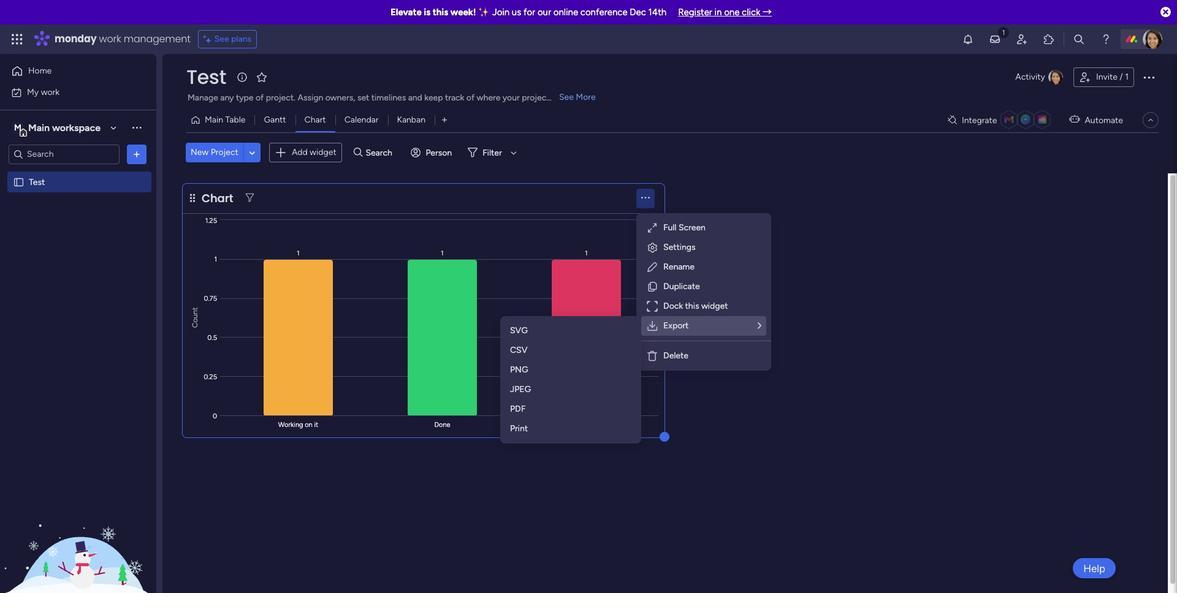 Task type: vqa. For each thing, say whether or not it's contained in the screenshot.
Learn in Getting started Learn how monday.com works
no



Task type: describe. For each thing, give the bounding box(es) containing it.
delete image
[[647, 350, 659, 363]]

calendar
[[345, 115, 379, 125]]

activity
[[1016, 72, 1046, 82]]

invite members image
[[1017, 33, 1029, 45]]

kanban
[[397, 115, 426, 125]]

invite
[[1097, 72, 1118, 82]]

work for monday
[[99, 32, 121, 46]]

add
[[292, 147, 308, 158]]

duplicate
[[664, 282, 700, 292]]

1
[[1126, 72, 1129, 82]]

v2 search image
[[354, 146, 363, 160]]

home button
[[7, 61, 132, 81]]

where
[[477, 93, 501, 103]]

click
[[742, 7, 761, 18]]

rename image
[[647, 261, 659, 274]]

/
[[1120, 72, 1124, 82]]

rename
[[664, 262, 695, 272]]

1 horizontal spatial test
[[187, 63, 226, 91]]

workspace options image
[[131, 122, 143, 134]]

main workspace
[[28, 122, 101, 133]]

test list box
[[0, 169, 156, 358]]

workspace
[[52, 122, 101, 133]]

stands.
[[552, 93, 579, 103]]

menu containing full screen
[[637, 214, 772, 371]]

main table
[[205, 115, 246, 125]]

main for main table
[[205, 115, 223, 125]]

add widget
[[292, 147, 337, 158]]

add view image
[[442, 116, 447, 125]]

james peterson image
[[1144, 29, 1163, 49]]

plans
[[231, 34, 252, 44]]

this inside menu
[[686, 301, 700, 312]]

search everything image
[[1074, 33, 1086, 45]]

1 image
[[999, 25, 1010, 39]]

manage
[[188, 93, 218, 103]]

pdf
[[510, 404, 526, 415]]

full screen image
[[647, 222, 659, 234]]

v2 funnel image
[[246, 194, 254, 203]]

lottie animation element
[[0, 470, 156, 594]]

us
[[512, 7, 522, 18]]

test inside list box
[[29, 177, 45, 187]]

is
[[424, 7, 431, 18]]

your
[[503, 93, 520, 103]]

m
[[14, 122, 21, 133]]

automate
[[1086, 115, 1124, 125]]

add widget button
[[269, 143, 342, 163]]

my
[[27, 87, 39, 97]]

arrow down image
[[507, 146, 521, 160]]

select product image
[[11, 33, 23, 45]]

show board description image
[[235, 71, 250, 83]]

project
[[522, 93, 550, 103]]

chart button
[[295, 110, 335, 130]]

chart inside button
[[305, 115, 326, 125]]

main for main workspace
[[28, 122, 50, 133]]

dock
[[664, 301, 684, 312]]

elevate is this week! ✨ join us for our online conference dec 14th
[[391, 7, 667, 18]]

more
[[576, 92, 596, 102]]

person
[[426, 148, 452, 158]]

help image
[[1101, 33, 1113, 45]]

Test field
[[183, 63, 229, 91]]

see more
[[560, 92, 596, 102]]

join
[[493, 7, 510, 18]]

calendar button
[[335, 110, 388, 130]]

kanban button
[[388, 110, 435, 130]]

help
[[1084, 563, 1106, 575]]

jpeg
[[510, 385, 531, 395]]

workspace image
[[12, 121, 24, 135]]

delete
[[664, 351, 689, 361]]

work for my
[[41, 87, 60, 97]]

gantt
[[264, 115, 286, 125]]

project
[[211, 147, 239, 158]]

duplicate image
[[647, 281, 659, 293]]

monday
[[55, 32, 97, 46]]

main table button
[[186, 110, 255, 130]]

0 horizontal spatial chart
[[202, 191, 233, 206]]

person button
[[406, 143, 460, 163]]

and
[[408, 93, 423, 103]]

dock this widget image
[[647, 301, 659, 313]]

lottie animation image
[[0, 470, 156, 594]]



Task type: locate. For each thing, give the bounding box(es) containing it.
activity button
[[1011, 67, 1069, 87]]

add to favorites image
[[256, 71, 268, 83]]

filter button
[[463, 143, 521, 163]]

work right my
[[41, 87, 60, 97]]

2 of from the left
[[467, 93, 475, 103]]

public board image
[[13, 176, 25, 188]]

0 vertical spatial work
[[99, 32, 121, 46]]

0 horizontal spatial test
[[29, 177, 45, 187]]

management
[[124, 32, 191, 46]]

angle down image
[[249, 148, 255, 158]]

0 horizontal spatial this
[[433, 7, 449, 18]]

monday work management
[[55, 32, 191, 46]]

see
[[215, 34, 229, 44], [560, 92, 574, 102]]

✨
[[479, 7, 490, 18]]

see for see more
[[560, 92, 574, 102]]

conference
[[581, 7, 628, 18]]

1 vertical spatial widget
[[702, 301, 729, 312]]

test
[[187, 63, 226, 91], [29, 177, 45, 187]]

my work button
[[7, 83, 132, 102]]

option
[[0, 171, 156, 174]]

test right public board icon
[[29, 177, 45, 187]]

main inside workspace selection element
[[28, 122, 50, 133]]

widget inside popup button
[[310, 147, 337, 158]]

1 horizontal spatial chart
[[305, 115, 326, 125]]

main right workspace icon at the left top of page
[[28, 122, 50, 133]]

register in one click → link
[[679, 7, 772, 18]]

inbox image
[[990, 33, 1002, 45]]

1 of from the left
[[256, 93, 264, 103]]

this right dock
[[686, 301, 700, 312]]

dec
[[630, 7, 647, 18]]

menu
[[637, 214, 772, 371]]

screen
[[679, 223, 706, 233]]

main
[[205, 115, 223, 125], [28, 122, 50, 133]]

0 horizontal spatial widget
[[310, 147, 337, 158]]

for
[[524, 7, 536, 18]]

chart down assign
[[305, 115, 326, 125]]

0 vertical spatial see
[[215, 34, 229, 44]]

widget
[[310, 147, 337, 158], [702, 301, 729, 312]]

see left the plans on the top left of the page
[[215, 34, 229, 44]]

print
[[510, 424, 528, 434]]

Search in workspace field
[[26, 147, 102, 161]]

full
[[664, 223, 677, 233]]

test up manage
[[187, 63, 226, 91]]

1 vertical spatial test
[[29, 177, 45, 187]]

work inside button
[[41, 87, 60, 97]]

see left more
[[560, 92, 574, 102]]

0 horizontal spatial of
[[256, 93, 264, 103]]

settings image
[[647, 242, 659, 254]]

1 horizontal spatial of
[[467, 93, 475, 103]]

see for see plans
[[215, 34, 229, 44]]

set
[[358, 93, 370, 103]]

of
[[256, 93, 264, 103], [467, 93, 475, 103]]

settings
[[664, 242, 696, 253]]

0 vertical spatial test
[[187, 63, 226, 91]]

1 vertical spatial this
[[686, 301, 700, 312]]

see plans
[[215, 34, 252, 44]]

1 horizontal spatial this
[[686, 301, 700, 312]]

list arrow image
[[758, 322, 762, 331]]

in
[[715, 7, 722, 18]]

assign
[[298, 93, 323, 103]]

week!
[[451, 7, 476, 18]]

filter
[[483, 148, 502, 158]]

1 vertical spatial see
[[560, 92, 574, 102]]

apps image
[[1044, 33, 1056, 45]]

export
[[664, 321, 689, 331]]

notifications image
[[963, 33, 975, 45]]

1 horizontal spatial main
[[205, 115, 223, 125]]

options image
[[1142, 70, 1157, 85]]

track
[[445, 93, 465, 103]]

svg
[[510, 326, 528, 336]]

dock this widget
[[664, 301, 729, 312]]

csv
[[510, 345, 528, 356]]

main inside main table button
[[205, 115, 223, 125]]

integrate
[[963, 115, 998, 125]]

1 horizontal spatial see
[[560, 92, 574, 102]]

see plans button
[[198, 30, 257, 48]]

1 horizontal spatial work
[[99, 32, 121, 46]]

dapulse drag handle 3 image
[[190, 194, 195, 203]]

more dots image
[[642, 194, 650, 203]]

owners,
[[326, 93, 355, 103]]

0 horizontal spatial work
[[41, 87, 60, 97]]

gantt button
[[255, 110, 295, 130]]

png
[[510, 365, 529, 375]]

register in one click →
[[679, 7, 772, 18]]

type
[[236, 93, 254, 103]]

my work
[[27, 87, 60, 97]]

see inside button
[[215, 34, 229, 44]]

autopilot image
[[1070, 112, 1081, 127]]

workspace selection element
[[12, 121, 102, 137]]

online
[[554, 7, 579, 18]]

chart right dapulse drag handle 3 icon
[[202, 191, 233, 206]]

table
[[225, 115, 246, 125]]

work
[[99, 32, 121, 46], [41, 87, 60, 97]]

register
[[679, 7, 713, 18]]

0 vertical spatial this
[[433, 7, 449, 18]]

export image
[[647, 320, 659, 333]]

new project
[[191, 147, 239, 158]]

0 vertical spatial widget
[[310, 147, 337, 158]]

0 horizontal spatial main
[[28, 122, 50, 133]]

widget right add
[[310, 147, 337, 158]]

Search field
[[363, 144, 400, 162]]

collapse board header image
[[1147, 115, 1156, 125]]

work right monday
[[99, 32, 121, 46]]

new project button
[[186, 143, 243, 163]]

project.
[[266, 93, 296, 103]]

widget inside menu
[[702, 301, 729, 312]]

14th
[[649, 7, 667, 18]]

full screen
[[664, 223, 706, 233]]

new
[[191, 147, 209, 158]]

home
[[28, 66, 52, 76]]

our
[[538, 7, 552, 18]]

help button
[[1074, 559, 1117, 579]]

invite / 1 button
[[1074, 67, 1135, 87]]

keep
[[425, 93, 443, 103]]

see more link
[[558, 91, 597, 104]]

any
[[220, 93, 234, 103]]

manage any type of project. assign owners, set timelines and keep track of where your project stands.
[[188, 93, 579, 103]]

invite / 1
[[1097, 72, 1129, 82]]

dapulse integrations image
[[948, 116, 958, 125]]

options image
[[131, 148, 143, 160]]

0 horizontal spatial see
[[215, 34, 229, 44]]

this right is
[[433, 7, 449, 18]]

timelines
[[372, 93, 406, 103]]

widget right dock
[[702, 301, 729, 312]]

1 vertical spatial work
[[41, 87, 60, 97]]

of right track
[[467, 93, 475, 103]]

of right type
[[256, 93, 264, 103]]

1 vertical spatial chart
[[202, 191, 233, 206]]

main left table
[[205, 115, 223, 125]]

→
[[763, 7, 772, 18]]

0 vertical spatial chart
[[305, 115, 326, 125]]

1 horizontal spatial widget
[[702, 301, 729, 312]]

one
[[725, 7, 740, 18]]

elevate
[[391, 7, 422, 18]]



